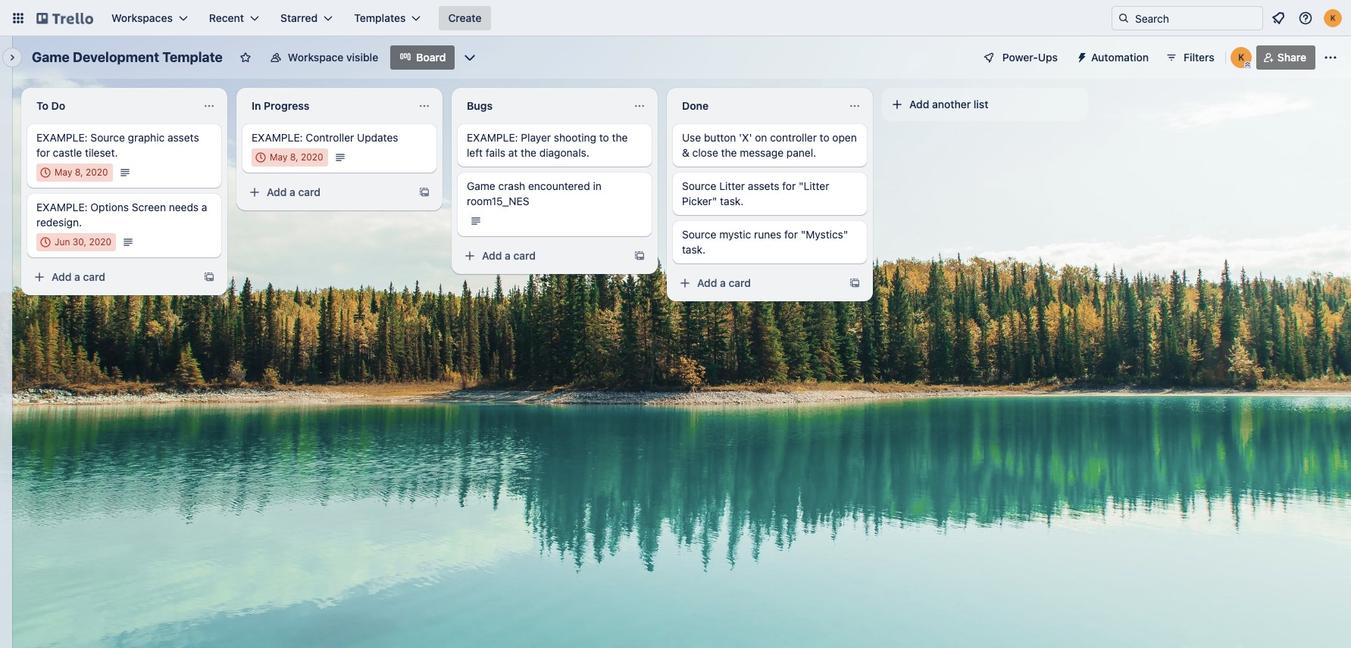 Task type: vqa. For each thing, say whether or not it's contained in the screenshot.
6 remaining
no



Task type: locate. For each thing, give the bounding box(es) containing it.
game crash encountered in room15_nes link
[[467, 179, 643, 209]]

add a card down room15_nes
[[482, 249, 536, 262]]

8, inside option
[[290, 152, 298, 163]]

1 vertical spatial may 8, 2020
[[55, 167, 108, 178]]

for right runes on the top of the page
[[784, 228, 798, 241]]

2 vertical spatial source
[[682, 228, 717, 241]]

0 horizontal spatial to
[[599, 131, 609, 144]]

create from template… image
[[418, 186, 430, 199], [634, 250, 646, 262], [203, 271, 215, 283], [849, 277, 861, 290]]

Search field
[[1130, 7, 1263, 30]]

add down jun
[[52, 271, 72, 283]]

0 vertical spatial for
[[36, 146, 50, 159]]

1 vertical spatial for
[[782, 180, 796, 193]]

example: for example: player shooting to the left fails at the diagonals.
[[467, 131, 518, 144]]

example: up castle
[[36, 131, 88, 144]]

a down the jun 30, 2020 checkbox
[[74, 271, 80, 283]]

task. inside source mystic runes for "mystics" task.
[[682, 243, 706, 256]]

castle
[[53, 146, 82, 159]]

game inside game crash encountered in room15_nes
[[467, 180, 495, 193]]

the right at
[[521, 146, 537, 159]]

0 vertical spatial source
[[91, 131, 125, 144]]

1 vertical spatial 2020
[[86, 167, 108, 178]]

add a card down mystic
[[697, 277, 751, 290]]

example: for example: controller updates
[[252, 131, 303, 144]]

customize views image
[[463, 50, 478, 65]]

a for use button 'x' on controller to open & close the message panel.
[[720, 277, 726, 290]]

starred
[[280, 11, 318, 24]]

2 horizontal spatial the
[[721, 146, 737, 159]]

add a card button down source mystic runes for "mystics" task.
[[673, 271, 840, 296]]

may down castle
[[55, 167, 72, 178]]

1 horizontal spatial assets
[[748, 180, 779, 193]]

example: inside the example: source graphic assets for castle tileset.
[[36, 131, 88, 144]]

a inside example: options screen needs a redesign.
[[202, 201, 207, 214]]

add a card button for to do
[[27, 265, 194, 290]]

Jun 30, 2020 checkbox
[[36, 233, 116, 252]]

assets right litter
[[748, 180, 779, 193]]

for inside source litter assets for "litter picker" task.
[[782, 180, 796, 193]]

1 horizontal spatial game
[[467, 180, 495, 193]]

0 vertical spatial 2020
[[301, 152, 323, 163]]

game down back to home image
[[32, 49, 70, 65]]

create from template… image for done
[[849, 277, 861, 290]]

the
[[612, 131, 628, 144], [521, 146, 537, 159], [721, 146, 737, 159]]

2 to from the left
[[820, 131, 830, 144]]

add a card down may 8, 2020 option on the top of page
[[267, 186, 321, 199]]

8,
[[290, 152, 298, 163], [75, 167, 83, 178]]

add a card button
[[243, 180, 409, 205], [458, 244, 624, 268], [27, 265, 194, 290], [673, 271, 840, 296]]

8, down example: controller updates
[[290, 152, 298, 163]]

may inside option
[[270, 152, 288, 163]]

may 8, 2020 inside option
[[270, 152, 323, 163]]

1 horizontal spatial may 8, 2020
[[270, 152, 323, 163]]

a right the needs
[[202, 201, 207, 214]]

source inside source mystic runes for "mystics" task.
[[682, 228, 717, 241]]

0 vertical spatial 8,
[[290, 152, 298, 163]]

create from template… image for to do
[[203, 271, 215, 283]]

1 horizontal spatial task.
[[720, 195, 744, 208]]

to right shooting
[[599, 131, 609, 144]]

at
[[508, 146, 518, 159]]

8, for controller
[[290, 152, 298, 163]]

this member is an admin of this board. image
[[1244, 61, 1251, 68]]

automation button
[[1070, 45, 1158, 70]]

add down room15_nes
[[482, 249, 502, 262]]

card down source mystic runes for "mystics" task.
[[729, 277, 751, 290]]

task. inside source litter assets for "litter picker" task.
[[720, 195, 744, 208]]

add a card button down game crash encountered in room15_nes
[[458, 244, 624, 268]]

kendallparks02 (kendallparks02) image
[[1324, 9, 1342, 27]]

the down button
[[721, 146, 737, 159]]

example: for example: source graphic assets for castle tileset.
[[36, 131, 88, 144]]

game crash encountered in room15_nes
[[467, 180, 602, 208]]

card for to do
[[83, 271, 105, 283]]

shooting
[[554, 131, 596, 144]]

game inside text field
[[32, 49, 70, 65]]

example: up fails
[[467, 131, 518, 144]]

picker"
[[682, 195, 717, 208]]

card for done
[[729, 277, 751, 290]]

add for example: player shooting to the left fails at the diagonals.
[[482, 249, 502, 262]]

a down may 8, 2020 option on the top of page
[[290, 186, 295, 199]]

may
[[270, 152, 288, 163], [55, 167, 72, 178]]

screen
[[132, 201, 166, 214]]

starred button
[[271, 6, 342, 30]]

2020 for controller
[[301, 152, 323, 163]]

add down may 8, 2020 option on the top of page
[[267, 186, 287, 199]]

2 vertical spatial for
[[784, 228, 798, 241]]

0 vertical spatial may
[[270, 152, 288, 163]]

to
[[36, 99, 49, 112]]

game
[[32, 49, 70, 65], [467, 180, 495, 193]]

card for in progress
[[298, 186, 321, 199]]

add inside add another list "button"
[[909, 98, 929, 111]]

may down example: controller updates
[[270, 152, 288, 163]]

recent
[[209, 11, 244, 24]]

add a card for done
[[697, 277, 751, 290]]

may 8, 2020
[[270, 152, 323, 163], [55, 167, 108, 178]]

example: up the redesign.
[[36, 201, 88, 214]]

1 vertical spatial game
[[467, 180, 495, 193]]

add a card button for done
[[673, 271, 840, 296]]

task. down litter
[[720, 195, 744, 208]]

add down source mystic runes for "mystics" task.
[[697, 277, 717, 290]]

1 horizontal spatial may
[[270, 152, 288, 163]]

1 vertical spatial may
[[55, 167, 72, 178]]

star or unstar board image
[[239, 52, 252, 64]]

task.
[[720, 195, 744, 208], [682, 243, 706, 256]]

task. down picker"
[[682, 243, 706, 256]]

back to home image
[[36, 6, 93, 30]]

source down picker"
[[682, 228, 717, 241]]

to left open
[[820, 131, 830, 144]]

1 vertical spatial source
[[682, 180, 717, 193]]

0 horizontal spatial assets
[[168, 131, 199, 144]]

add a card
[[267, 186, 321, 199], [482, 249, 536, 262], [52, 271, 105, 283], [697, 277, 751, 290]]

automation
[[1091, 51, 1149, 64]]

1 horizontal spatial 8,
[[290, 152, 298, 163]]

add for example: controller updates
[[267, 186, 287, 199]]

may 8, 2020 for controller
[[270, 152, 323, 163]]

add for use button 'x' on controller to open & close the message panel.
[[697, 277, 717, 290]]

0 horizontal spatial task.
[[682, 243, 706, 256]]

2020 down tileset.
[[86, 167, 108, 178]]

show menu image
[[1323, 50, 1338, 65]]

may 8, 2020 down castle
[[55, 167, 108, 178]]

1 horizontal spatial to
[[820, 131, 830, 144]]

create from template… image for bugs
[[634, 250, 646, 262]]

2020 inside option
[[301, 152, 323, 163]]

30,
[[73, 236, 86, 248]]

2020 right 30, on the top of page
[[89, 236, 111, 248]]

0 vertical spatial task.
[[720, 195, 744, 208]]

card down room15_nes
[[513, 249, 536, 262]]

source inside source litter assets for "litter picker" task.
[[682, 180, 717, 193]]

a
[[290, 186, 295, 199], [202, 201, 207, 214], [505, 249, 511, 262], [74, 271, 80, 283], [720, 277, 726, 290]]

assets
[[168, 131, 199, 144], [748, 180, 779, 193]]

assets right graphic
[[168, 131, 199, 144]]

for left "litter
[[782, 180, 796, 193]]

example: inside example: options screen needs a redesign.
[[36, 201, 88, 214]]

game development template
[[32, 49, 223, 65]]

add left 'another'
[[909, 98, 929, 111]]

card down may 8, 2020 option on the top of page
[[298, 186, 321, 199]]

1 to from the left
[[599, 131, 609, 144]]

0 horizontal spatial the
[[521, 146, 537, 159]]

0 horizontal spatial may 8, 2020
[[55, 167, 108, 178]]

2020
[[301, 152, 323, 163], [86, 167, 108, 178], [89, 236, 111, 248]]

1 vertical spatial 8,
[[75, 167, 83, 178]]

add a card button for in progress
[[243, 180, 409, 205]]

1 vertical spatial assets
[[748, 180, 779, 193]]

may 8, 2020 down example: controller updates
[[270, 152, 323, 163]]

for for source mystic runes for "mystics" task.
[[784, 228, 798, 241]]

panel.
[[787, 146, 816, 159]]

1 vertical spatial task.
[[682, 243, 706, 256]]

may 8, 2020 inside checkbox
[[55, 167, 108, 178]]

for left castle
[[36, 146, 50, 159]]

0 horizontal spatial 8,
[[75, 167, 83, 178]]

recent button
[[200, 6, 268, 30]]

assets inside source litter assets for "litter picker" task.
[[748, 180, 779, 193]]

add a card button down jun 30, 2020
[[27, 265, 194, 290]]

8, inside checkbox
[[75, 167, 83, 178]]

graphic
[[128, 131, 165, 144]]

add
[[909, 98, 929, 111], [267, 186, 287, 199], [482, 249, 502, 262], [52, 271, 72, 283], [697, 277, 717, 290]]

source
[[91, 131, 125, 144], [682, 180, 717, 193], [682, 228, 717, 241]]

May 8, 2020 checkbox
[[252, 149, 328, 167]]

0 vertical spatial assets
[[168, 131, 199, 144]]

power-ups button
[[972, 45, 1067, 70]]

for inside the example: source graphic assets for castle tileset.
[[36, 146, 50, 159]]

template
[[162, 49, 223, 65]]

may inside checkbox
[[55, 167, 72, 178]]

for inside source mystic runes for "mystics" task.
[[784, 228, 798, 241]]

Bugs text field
[[458, 94, 628, 118]]

0 vertical spatial may 8, 2020
[[270, 152, 323, 163]]

May 8, 2020 checkbox
[[36, 164, 113, 182]]

add a card for to do
[[52, 271, 105, 283]]

for for source litter assets for "litter picker" task.
[[782, 180, 796, 193]]

"mystics"
[[801, 228, 848, 241]]

card for bugs
[[513, 249, 536, 262]]

the inside 'use button 'x' on controller to open & close the message panel.'
[[721, 146, 737, 159]]

example: source graphic assets for castle tileset.
[[36, 131, 199, 159]]

example:
[[36, 131, 88, 144], [252, 131, 303, 144], [467, 131, 518, 144], [36, 201, 88, 214]]

source for source litter assets for "litter picker" task.
[[682, 180, 717, 193]]

add a card button for bugs
[[458, 244, 624, 268]]

2020 down example: controller updates
[[301, 152, 323, 163]]

jun
[[55, 236, 70, 248]]

8, down castle
[[75, 167, 83, 178]]

the right shooting
[[612, 131, 628, 144]]

example: options screen needs a redesign.
[[36, 201, 207, 229]]

a down room15_nes
[[505, 249, 511, 262]]

card down jun 30, 2020
[[83, 271, 105, 283]]

2 vertical spatial 2020
[[89, 236, 111, 248]]

options
[[91, 201, 129, 214]]

&
[[682, 146, 690, 159]]

0 horizontal spatial may
[[55, 167, 72, 178]]

do
[[51, 99, 65, 112]]

a down mystic
[[720, 277, 726, 290]]

in progress
[[252, 99, 310, 112]]

source up tileset.
[[91, 131, 125, 144]]

0 horizontal spatial game
[[32, 49, 70, 65]]

updates
[[357, 131, 398, 144]]

diagonals.
[[539, 146, 589, 159]]

example: inside example: player shooting to the left fails at the diagonals.
[[467, 131, 518, 144]]

Done text field
[[673, 94, 843, 118]]

0 vertical spatial game
[[32, 49, 70, 65]]

game up room15_nes
[[467, 180, 495, 193]]

share button
[[1256, 45, 1316, 70]]

source up picker"
[[682, 180, 717, 193]]

card
[[298, 186, 321, 199], [513, 249, 536, 262], [83, 271, 105, 283], [729, 277, 751, 290]]

add a card down the jun 30, 2020 checkbox
[[52, 271, 105, 283]]

workspace
[[288, 51, 344, 64]]

example: options screen needs a redesign. link
[[36, 200, 212, 230]]

example: up may 8, 2020 option on the top of page
[[252, 131, 303, 144]]

may for example: source graphic assets for castle tileset.
[[55, 167, 72, 178]]

add a card for in progress
[[267, 186, 321, 199]]

kendallparks02 (kendallparks02) image
[[1231, 47, 1252, 68]]

redesign.
[[36, 216, 82, 229]]

add another list
[[909, 98, 989, 111]]

add a card button down may 8, 2020 option on the top of page
[[243, 180, 409, 205]]



Task type: describe. For each thing, give the bounding box(es) containing it.
In Progress text field
[[243, 94, 412, 118]]

message
[[740, 146, 784, 159]]

Board name text field
[[24, 45, 230, 70]]

in
[[252, 99, 261, 112]]

left
[[467, 146, 483, 159]]

game for game development template
[[32, 49, 70, 65]]

a for example: player shooting to the left fails at the diagonals.
[[505, 249, 511, 262]]

to inside 'use button 'x' on controller to open & close the message panel.'
[[820, 131, 830, 144]]

power-
[[1003, 51, 1038, 64]]

litter
[[719, 180, 745, 193]]

add a card for bugs
[[482, 249, 536, 262]]

sm image
[[1070, 45, 1091, 67]]

board
[[416, 51, 446, 64]]

create from template… image for in progress
[[418, 186, 430, 199]]

mystic
[[719, 228, 751, 241]]

"litter
[[799, 180, 829, 193]]

use
[[682, 131, 701, 144]]

2020 for options
[[89, 236, 111, 248]]

source inside the example: source graphic assets for castle tileset.
[[91, 131, 125, 144]]

workspaces
[[111, 11, 173, 24]]

use button 'x' on controller to open & close the message panel.
[[682, 131, 857, 159]]

may for example: controller updates
[[270, 152, 288, 163]]

1 horizontal spatial the
[[612, 131, 628, 144]]

0 notifications image
[[1269, 9, 1288, 27]]

source mystic runes for "mystics" task. link
[[682, 227, 858, 258]]

on
[[755, 131, 767, 144]]

share
[[1278, 51, 1307, 64]]

encountered
[[528, 180, 590, 193]]

progress
[[264, 99, 310, 112]]

workspace visible
[[288, 51, 378, 64]]

filters
[[1184, 51, 1215, 64]]

example: controller updates
[[252, 131, 398, 144]]

runes
[[754, 228, 782, 241]]

tileset.
[[85, 146, 118, 159]]

'x'
[[739, 131, 752, 144]]

jun 30, 2020
[[55, 236, 111, 248]]

button
[[704, 131, 736, 144]]

list
[[974, 98, 989, 111]]

source for source mystic runes for "mystics" task.
[[682, 228, 717, 241]]

search image
[[1118, 12, 1130, 24]]

needs
[[169, 201, 199, 214]]

room15_nes
[[467, 195, 529, 208]]

a for example: controller updates
[[290, 186, 295, 199]]

fails
[[486, 146, 506, 159]]

open information menu image
[[1298, 11, 1313, 26]]

board link
[[391, 45, 455, 70]]

open
[[832, 131, 857, 144]]

in
[[593, 180, 602, 193]]

templates button
[[345, 6, 430, 30]]

source litter assets for "litter picker" task. link
[[682, 179, 858, 209]]

create
[[448, 11, 482, 24]]

ups
[[1038, 51, 1058, 64]]

add another list button
[[882, 88, 1088, 121]]

controller
[[306, 131, 354, 144]]

example: player shooting to the left fails at the diagonals. link
[[467, 130, 643, 161]]

another
[[932, 98, 971, 111]]

power-ups
[[1003, 51, 1058, 64]]

templates
[[354, 11, 406, 24]]

development
[[73, 49, 159, 65]]

filters button
[[1161, 45, 1219, 70]]

8, for source
[[75, 167, 83, 178]]

may 8, 2020 for source
[[55, 167, 108, 178]]

to inside example: player shooting to the left fails at the diagonals.
[[599, 131, 609, 144]]

use button 'x' on controller to open & close the message panel. link
[[682, 130, 858, 161]]

done
[[682, 99, 709, 112]]

example: for example: options screen needs a redesign.
[[36, 201, 88, 214]]

bugs
[[467, 99, 493, 112]]

example: source graphic assets for castle tileset. link
[[36, 130, 212, 161]]

game for game crash encountered in room15_nes
[[467, 180, 495, 193]]

player
[[521, 131, 551, 144]]

To Do text field
[[27, 94, 197, 118]]

workspace visible button
[[261, 45, 387, 70]]

controller
[[770, 131, 817, 144]]

example: controller updates link
[[252, 130, 427, 146]]

example: player shooting to the left fails at the diagonals.
[[467, 131, 628, 159]]

workspaces button
[[102, 6, 197, 30]]

source litter assets for "litter picker" task.
[[682, 180, 829, 208]]

create button
[[439, 6, 491, 30]]

crash
[[498, 180, 525, 193]]

2020 for source
[[86, 167, 108, 178]]

close
[[692, 146, 718, 159]]

source mystic runes for "mystics" task.
[[682, 228, 848, 256]]

to do
[[36, 99, 65, 112]]

visible
[[346, 51, 378, 64]]

assets inside the example: source graphic assets for castle tileset.
[[168, 131, 199, 144]]

primary element
[[0, 0, 1351, 36]]



